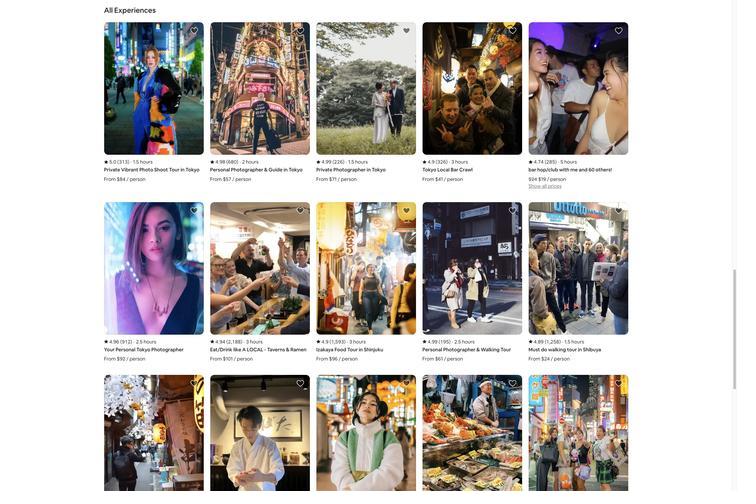Task type: describe. For each thing, give the bounding box(es) containing it.
60
[[589, 167, 595, 173]]

4.96 (912)
[[109, 339, 132, 345]]

· 1.5 hours for walking
[[562, 339, 584, 345]]

from inside must do walking tour in shibuya from $24 / person
[[529, 356, 540, 362]]

private vibrant photo shoot tour in tokyo group
[[104, 22, 204, 182]]

4.99 for 4.99 (195)
[[428, 339, 438, 345]]

$24 for /
[[541, 356, 550, 362]]

· 1.5 hours for in
[[346, 159, 368, 165]]

personal photographer & walking tour from $61 / person
[[422, 347, 511, 362]]

& for tokyo
[[264, 167, 268, 173]]

/ inside personal photographer & walking tour from $61 / person
[[444, 356, 446, 362]]

show all prices button
[[529, 182, 562, 189]]

add to wishlist image inside personal photographer & walking tour group
[[509, 207, 517, 215]]

· for (680)
[[240, 159, 241, 165]]

· for (285)
[[558, 159, 559, 165]]

4.99 for 4.99 (226)
[[322, 159, 331, 165]]

add to wishlist image inside the private vibrant photo shoot tour in tokyo group
[[190, 27, 198, 35]]

4.9 (1,593)
[[322, 339, 346, 345]]

2.5 for 4.96 (912)
[[136, 339, 143, 345]]

with
[[559, 167, 569, 173]]

$24 for $19
[[529, 176, 537, 182]]

add to wishlist image for eat/drink like a local - taverns & ramen from $101 / person
[[296, 207, 304, 215]]

show
[[529, 183, 541, 189]]

must
[[529, 347, 540, 353]]

taverns
[[267, 347, 285, 353]]

(680)
[[226, 159, 238, 165]]

a
[[242, 347, 246, 353]]

photographer for from $71
[[333, 167, 366, 173]]

4.99 out of 5 average rating,  195 reviews image
[[422, 339, 451, 345]]

/ inside tokyo local bar crawl from $41 / person
[[444, 176, 446, 182]]

your
[[104, 347, 115, 353]]

(1,258)
[[545, 339, 561, 345]]

/ inside your personal tokyo photographer from $92 / person
[[126, 356, 128, 362]]

-
[[264, 347, 266, 353]]

4.89 (1,258)
[[534, 339, 561, 345]]

person inside private photographer in tokyo from $71 / person
[[341, 176, 357, 182]]

hours for shoot
[[140, 159, 153, 165]]

$96
[[329, 356, 338, 362]]

· for (226)
[[346, 159, 347, 165]]

5.0 (313)
[[109, 159, 129, 165]]

4.98
[[215, 159, 225, 165]]

from inside izakaya food tour in shinjuku from $96 / person
[[316, 356, 328, 362]]

4.98 out of 5 average rating,  680 reviews image
[[210, 159, 238, 165]]

all experiences
[[104, 5, 156, 15]]

tokyo inside personal photographer & guide in tokyo from $57 / person
[[289, 167, 303, 173]]

hours for tour
[[572, 339, 584, 345]]

(313)
[[117, 159, 129, 165]]

private photographer in tokyo group
[[316, 22, 416, 182]]

3 for tour
[[349, 339, 352, 345]]

(195)
[[439, 339, 451, 345]]

add to wishlist image for your personal tokyo photographer from $92 / person
[[190, 207, 198, 215]]

4.74 out of 5 average rating,  285 reviews image
[[529, 159, 557, 165]]

shoot
[[154, 167, 168, 173]]

person inside personal photographer & guide in tokyo from $57 / person
[[235, 176, 251, 182]]

tokyo local bar crawl group
[[422, 22, 522, 182]]

$57
[[223, 176, 231, 182]]

izakaya food tour in shinjuku group
[[316, 202, 416, 362]]

4.94
[[215, 339, 225, 345]]

person inside tokyo local bar crawl from $41 / person
[[447, 176, 463, 182]]

photographer inside your personal tokyo photographer from $92 / person
[[151, 347, 184, 353]]

hours for local
[[250, 339, 263, 345]]

4.94 out of 5 average rating,  2,188 reviews image
[[210, 339, 242, 345]]

person inside private vibrant photo shoot tour in tokyo from $84 / person
[[130, 176, 146, 182]]

4.96
[[109, 339, 119, 345]]

must do walking tour in shibuya group
[[529, 202, 628, 362]]

private vibrant photo shoot tour in tokyo from $84 / person
[[104, 167, 200, 182]]

walking
[[481, 347, 500, 353]]

(285)
[[545, 159, 557, 165]]

all
[[542, 183, 547, 189]]

me
[[571, 167, 578, 173]]

4.74 (285)
[[534, 159, 557, 165]]

2.5 for 4.99 (195)
[[454, 339, 461, 345]]

5.0 out of 5 average rating,  313 reviews image
[[104, 159, 129, 165]]

/ inside private photographer in tokyo from $71 / person
[[338, 176, 340, 182]]

prices
[[548, 183, 562, 189]]

· 1.5 hours for photo
[[131, 159, 153, 165]]

4.94 (2,188)
[[215, 339, 242, 345]]

food
[[335, 347, 346, 353]]

izakaya
[[316, 347, 334, 353]]

guide
[[269, 167, 283, 173]]

tour for in
[[169, 167, 179, 173]]

add to wishlist image for izakaya food tour in shinjuku from $96 / person
[[403, 207, 410, 215]]

person inside izakaya food tour in shinjuku from $96 / person
[[342, 356, 358, 362]]

tokyo inside tokyo local bar crawl from $41 / person
[[422, 167, 436, 173]]

· for (195)
[[452, 339, 453, 345]]

personal photographer & walking tour group
[[422, 202, 522, 362]]

hours for guide
[[246, 159, 259, 165]]

from inside personal photographer & walking tour from $61 / person
[[422, 356, 434, 362]]

/ inside personal photographer & guide in tokyo from $57 / person
[[232, 176, 234, 182]]

person inside eat/drink like a local - taverns & ramen from $101 / person
[[237, 356, 253, 362]]

photo
[[139, 167, 153, 173]]

4.9 for 4.9 (326)
[[428, 159, 435, 165]]

hop/club
[[537, 167, 558, 173]]

personal for personal photographer & guide in tokyo
[[210, 167, 230, 173]]

· for (1,593)
[[347, 339, 348, 345]]

personal photographer & guide in tokyo group
[[210, 22, 310, 182]]

shinjuku
[[364, 347, 383, 353]]

(226)
[[333, 159, 344, 165]]

add to wishlist image inside tokyo local bar crawl group
[[509, 27, 517, 35]]

add to wishlist image inside personal photographer & guide in tokyo group
[[296, 27, 304, 35]]

person inside your personal tokyo photographer from $92 / person
[[130, 356, 145, 362]]

in inside private vibrant photo shoot tour in tokyo from $84 / person
[[181, 167, 185, 173]]

tour
[[567, 347, 577, 353]]

$101
[[223, 356, 233, 362]]

· 3 hours for local
[[244, 339, 263, 345]]

shibuya
[[583, 347, 601, 353]]

(1,593)
[[330, 339, 346, 345]]

in inside personal photographer & guide in tokyo from $57 / person
[[284, 167, 288, 173]]

photographer for from $61
[[443, 347, 476, 353]]

local
[[437, 167, 450, 173]]

local
[[247, 347, 263, 353]]

eat/drink like a local - taverns & ramen from $101 / person
[[210, 347, 307, 362]]

in inside private photographer in tokyo from $71 / person
[[367, 167, 371, 173]]

from inside private photographer in tokyo from $71 / person
[[316, 176, 328, 182]]

ramen
[[291, 347, 307, 353]]

1.5 for 4.89 (1,258)
[[565, 339, 571, 345]]

add to wishlist image inside bar hop/club with me and 60 others! group
[[615, 27, 623, 35]]

tokyo inside private photographer in tokyo from $71 / person
[[372, 167, 386, 173]]

$92
[[117, 356, 125, 362]]

private for 5.0
[[104, 167, 120, 173]]

hours for walking
[[462, 339, 475, 345]]

hours for me
[[564, 159, 577, 165]]

person inside personal photographer & walking tour from $61 / person
[[447, 356, 463, 362]]

tokyo local bar crawl from $41 / person
[[422, 167, 473, 182]]

tokyo inside private vibrant photo shoot tour in tokyo from $84 / person
[[186, 167, 200, 173]]



Task type: locate. For each thing, give the bounding box(es) containing it.
add to wishlist image
[[190, 27, 198, 35], [296, 27, 304, 35], [509, 27, 517, 35], [615, 27, 623, 35], [509, 207, 517, 215], [296, 380, 304, 388], [403, 380, 410, 388], [509, 380, 517, 388]]

· inside must do walking tour in shibuya group
[[562, 339, 563, 345]]

1 private from the left
[[104, 167, 120, 173]]

hours inside the eat/drink like a local - taverns & ramen group
[[250, 339, 263, 345]]

· inside izakaya food tour in shinjuku group
[[347, 339, 348, 345]]

1.5
[[133, 159, 139, 165], [348, 159, 354, 165], [565, 339, 571, 345]]

0 horizontal spatial tour
[[169, 167, 179, 173]]

bar
[[529, 167, 536, 173]]

· right (912)
[[133, 339, 135, 345]]

tour for from
[[501, 347, 511, 353]]

hours for crawl
[[455, 159, 468, 165]]

vibrant
[[121, 167, 138, 173]]

2.5 right the (195)
[[454, 339, 461, 345]]

2.5 right (912)
[[136, 339, 143, 345]]

/ inside izakaya food tour in shinjuku from $96 / person
[[339, 356, 341, 362]]

eat/drink like a local - taverns & ramen group
[[210, 202, 310, 362]]

hours inside private photographer in tokyo group
[[355, 159, 368, 165]]

2 horizontal spatial 3
[[452, 159, 454, 165]]

2.5 inside personal photographer & walking tour group
[[454, 339, 461, 345]]

photographer for from $57
[[231, 167, 263, 173]]

/ inside eat/drink like a local - taverns & ramen from $101 / person
[[234, 356, 236, 362]]

· 3 hours up the local
[[244, 339, 263, 345]]

· 3 hours up izakaya food tour in shinjuku from $96 / person
[[347, 339, 366, 345]]

/ down walking
[[551, 356, 553, 362]]

person down "bar" in the top of the page
[[447, 176, 463, 182]]

· 2.5 hours inside personal photographer & walking tour group
[[452, 339, 475, 345]]

your personal tokyo photographer from $92 / person
[[104, 347, 184, 362]]

personal for personal photographer & walking tour
[[422, 347, 442, 353]]

1.5 inside must do walking tour in shibuya group
[[565, 339, 571, 345]]

1 horizontal spatial · 2.5 hours
[[452, 339, 475, 345]]

hours up personal photographer & walking tour from $61 / person
[[462, 339, 475, 345]]

$71
[[329, 176, 337, 182]]

0 horizontal spatial 2.5
[[136, 339, 143, 345]]

hours up the local
[[250, 339, 263, 345]]

personal inside personal photographer & walking tour from $61 / person
[[422, 347, 442, 353]]

bar
[[451, 167, 458, 173]]

/ inside private vibrant photo shoot tour in tokyo from $84 / person
[[127, 176, 129, 182]]

· up a
[[244, 339, 245, 345]]

from left $57
[[210, 176, 222, 182]]

1 horizontal spatial $24
[[541, 356, 550, 362]]

2 horizontal spatial 1.5
[[565, 339, 571, 345]]

person right $92
[[130, 356, 145, 362]]

0 vertical spatial 4.9
[[428, 159, 435, 165]]

private down 4.99 out of 5 average rating,  226 reviews image
[[316, 167, 332, 173]]

3 up izakaya food tour in shinjuku from $96 / person
[[349, 339, 352, 345]]

from inside personal photographer & guide in tokyo from $57 / person
[[210, 176, 222, 182]]

1 2.5 from the left
[[136, 339, 143, 345]]

2 private from the left
[[316, 167, 332, 173]]

· 3 hours
[[449, 159, 468, 165], [244, 339, 263, 345], [347, 339, 366, 345]]

hours for photographer
[[144, 339, 156, 345]]

person up prices on the top
[[550, 176, 566, 182]]

1.5 for 5.0 (313)
[[133, 159, 139, 165]]

personal inside personal photographer & guide in tokyo from $57 / person
[[210, 167, 230, 173]]

4.99 (226)
[[322, 159, 344, 165]]

4.9 left (326)
[[428, 159, 435, 165]]

· inside the private vibrant photo shoot tour in tokyo group
[[131, 159, 132, 165]]

personal
[[210, 167, 230, 173], [116, 347, 135, 353], [422, 347, 442, 353]]

& left walking
[[477, 347, 480, 353]]

$41
[[435, 176, 443, 182]]

hours inside personal photographer & guide in tokyo group
[[246, 159, 259, 165]]

hours inside must do walking tour in shibuya group
[[572, 339, 584, 345]]

· for (1,258)
[[562, 339, 563, 345]]

do
[[541, 347, 547, 353]]

hours
[[140, 159, 153, 165], [246, 159, 259, 165], [355, 159, 368, 165], [455, 159, 468, 165], [564, 159, 577, 165], [144, 339, 156, 345], [250, 339, 263, 345], [353, 339, 366, 345], [462, 339, 475, 345], [572, 339, 584, 345]]

(2,188)
[[226, 339, 242, 345]]

5
[[561, 159, 563, 165]]

/ right $71
[[338, 176, 340, 182]]

(912)
[[120, 339, 132, 345]]

person inside bar hop/club with me and 60 others! $24 $19 / person show all prices
[[550, 176, 566, 182]]

like
[[233, 347, 241, 353]]

· 2.5 hours for &
[[452, 339, 475, 345]]

from inside your personal tokyo photographer from $92 / person
[[104, 356, 116, 362]]

· 3 hours for in
[[347, 339, 366, 345]]

4.9
[[428, 159, 435, 165], [322, 339, 329, 345]]

· up walking
[[562, 339, 563, 345]]

0 horizontal spatial personal
[[116, 347, 135, 353]]

1 · 2.5 hours from the left
[[133, 339, 156, 345]]

· 1.5 hours up photo
[[131, 159, 153, 165]]

private inside private photographer in tokyo from $71 / person
[[316, 167, 332, 173]]

and
[[579, 167, 588, 173]]

· 2.5 hours for tokyo
[[133, 339, 156, 345]]

· 1.5 hours inside the private vibrant photo shoot tour in tokyo group
[[131, 159, 153, 165]]

tour right shoot
[[169, 167, 179, 173]]

1 horizontal spatial 2.5
[[454, 339, 461, 345]]

5.0
[[109, 159, 116, 165]]

tour right walking
[[501, 347, 511, 353]]

1.5 inside private photographer in tokyo group
[[348, 159, 354, 165]]

$61
[[435, 356, 443, 362]]

1 horizontal spatial 4.99
[[428, 339, 438, 345]]

1 horizontal spatial tour
[[347, 347, 358, 353]]

· inside bar hop/club with me and 60 others! group
[[558, 159, 559, 165]]

from down the eat/drink at the bottom of the page
[[210, 356, 222, 362]]

1 horizontal spatial · 3 hours
[[347, 339, 366, 345]]

2 horizontal spatial tour
[[501, 347, 511, 353]]

0 horizontal spatial 4.99
[[322, 159, 331, 165]]

· 3 hours for crawl
[[449, 159, 468, 165]]

· 2.5 hours up personal photographer & walking tour from $61 / person
[[452, 339, 475, 345]]

· left 2
[[240, 159, 241, 165]]

3 up the local
[[246, 339, 249, 345]]

hours inside izakaya food tour in shinjuku group
[[353, 339, 366, 345]]

· for (912)
[[133, 339, 135, 345]]

3 inside the eat/drink like a local - taverns & ramen group
[[246, 339, 249, 345]]

personal down 4.98
[[210, 167, 230, 173]]

1.5 inside the private vibrant photo shoot tour in tokyo group
[[133, 159, 139, 165]]

tour
[[169, 167, 179, 173], [347, 347, 358, 353], [501, 347, 511, 353]]

hours up izakaya food tour in shinjuku from $96 / person
[[353, 339, 366, 345]]

0 vertical spatial 4.99
[[322, 159, 331, 165]]

from left $84
[[104, 176, 116, 182]]

/ inside bar hop/club with me and 60 others! $24 $19 / person show all prices
[[547, 176, 549, 182]]

· 2.5 hours
[[133, 339, 156, 345], [452, 339, 475, 345]]

· 5 hours
[[558, 159, 577, 165]]

1 vertical spatial $24
[[541, 356, 550, 362]]

private photographer in tokyo from $71 / person
[[316, 167, 386, 182]]

tokyo
[[186, 167, 200, 173], [289, 167, 303, 173], [372, 167, 386, 173], [422, 167, 436, 173], [136, 347, 150, 353]]

4.9 inside tokyo local bar crawl group
[[428, 159, 435, 165]]

from down your at the left bottom of page
[[104, 356, 116, 362]]

crawl
[[459, 167, 473, 173]]

· right the (195)
[[452, 339, 453, 345]]

walking
[[548, 347, 566, 353]]

2 · 2.5 hours from the left
[[452, 339, 475, 345]]

3
[[452, 159, 454, 165], [246, 339, 249, 345], [349, 339, 352, 345]]

0 horizontal spatial $24
[[529, 176, 537, 182]]

0 horizontal spatial · 3 hours
[[244, 339, 263, 345]]

/ right $101 at the bottom of the page
[[234, 356, 236, 362]]

4.99 left the (195)
[[428, 339, 438, 345]]

· 1.5 hours
[[131, 159, 153, 165], [346, 159, 368, 165], [562, 339, 584, 345]]

· inside 'your personal tokyo photographer' group
[[133, 339, 135, 345]]

4.74
[[534, 159, 544, 165]]

add to wishlist image inside izakaya food tour in shinjuku group
[[403, 207, 410, 215]]

add to wishlist image for must do walking tour in shibuya from $24 / person
[[615, 207, 623, 215]]

0 horizontal spatial 1.5
[[133, 159, 139, 165]]

person down a
[[237, 356, 253, 362]]

& left "ramen"
[[286, 347, 289, 353]]

· 1.5 hours up tour
[[562, 339, 584, 345]]

in inside must do walking tour in shibuya from $24 / person
[[578, 347, 582, 353]]

· 1.5 hours inside must do walking tour in shibuya group
[[562, 339, 584, 345]]

from
[[104, 176, 116, 182], [210, 176, 222, 182], [316, 176, 328, 182], [422, 176, 434, 182], [104, 356, 116, 362], [210, 356, 222, 362], [316, 356, 328, 362], [422, 356, 434, 362], [529, 356, 540, 362]]

· 1.5 hours inside private photographer in tokyo group
[[346, 159, 368, 165]]

1 horizontal spatial &
[[286, 347, 289, 353]]

· 2.5 hours up your personal tokyo photographer from $92 / person
[[133, 339, 156, 345]]

· inside tokyo local bar crawl group
[[449, 159, 450, 165]]

hours inside bar hop/club with me and 60 others! group
[[564, 159, 577, 165]]

from inside eat/drink like a local - taverns & ramen from $101 / person
[[210, 356, 222, 362]]

hours for tokyo
[[355, 159, 368, 165]]

$24 down do
[[541, 356, 550, 362]]

experiences
[[114, 5, 156, 15]]

tour inside private vibrant photo shoot tour in tokyo from $84 / person
[[169, 167, 179, 173]]

· right (313)
[[131, 159, 132, 165]]

add to wishlist image
[[403, 27, 410, 35], [190, 207, 198, 215], [296, 207, 304, 215], [403, 207, 410, 215], [615, 207, 623, 215], [190, 380, 198, 388], [615, 380, 623, 388]]

1 vertical spatial 4.99
[[428, 339, 438, 345]]

· inside private photographer in tokyo group
[[346, 159, 347, 165]]

4.89
[[534, 339, 544, 345]]

1.5 up tour
[[565, 339, 571, 345]]

(326)
[[436, 159, 448, 165]]

hours up your personal tokyo photographer from $92 / person
[[144, 339, 156, 345]]

tour inside izakaya food tour in shinjuku from $96 / person
[[347, 347, 358, 353]]

· inside personal photographer & guide in tokyo group
[[240, 159, 241, 165]]

hours inside 'your personal tokyo photographer' group
[[144, 339, 156, 345]]

$19
[[538, 176, 546, 182]]

hours right 2
[[246, 159, 259, 165]]

$24
[[529, 176, 537, 182], [541, 356, 550, 362]]

$24 inside bar hop/club with me and 60 others! $24 $19 / person show all prices
[[529, 176, 537, 182]]

person down vibrant
[[130, 176, 146, 182]]

personal inside your personal tokyo photographer from $92 / person
[[116, 347, 135, 353]]

/ right $96
[[339, 356, 341, 362]]

must do walking tour in shibuya from $24 / person
[[529, 347, 601, 362]]

from left $71
[[316, 176, 328, 182]]

1 horizontal spatial private
[[316, 167, 332, 173]]

/ inside must do walking tour in shibuya from $24 / person
[[551, 356, 553, 362]]

4.99 inside personal photographer & walking tour group
[[428, 339, 438, 345]]

4.9 for 4.9 (1,593)
[[322, 339, 329, 345]]

$84
[[117, 176, 125, 182]]

3 for bar
[[452, 159, 454, 165]]

from inside tokyo local bar crawl from $41 / person
[[422, 176, 434, 182]]

add to wishlist image for private photographer in tokyo from $71 / person
[[403, 27, 410, 35]]

$24 inside must do walking tour in shibuya from $24 / person
[[541, 356, 550, 362]]

from left $61
[[422, 356, 434, 362]]

4.89 out of 5 average rating,  1,258 reviews image
[[529, 339, 561, 345]]

· right (326)
[[449, 159, 450, 165]]

your personal tokyo photographer group
[[104, 202, 204, 362]]

person inside must do walking tour in shibuya from $24 / person
[[554, 356, 570, 362]]

1.5 up private photographer in tokyo from $71 / person
[[348, 159, 354, 165]]

personal down (912)
[[116, 347, 135, 353]]

0 horizontal spatial &
[[264, 167, 268, 173]]

3 up "bar" in the top of the page
[[452, 159, 454, 165]]

eat/drink
[[210, 347, 232, 353]]

in inside izakaya food tour in shinjuku from $96 / person
[[359, 347, 363, 353]]

bar hop/club with me and 60 others! $24 $19 / person show all prices
[[529, 167, 612, 189]]

hours inside personal photographer & walking tour group
[[462, 339, 475, 345]]

all
[[104, 5, 113, 15]]

1 vertical spatial 4.9
[[322, 339, 329, 345]]

· inside personal photographer & walking tour group
[[452, 339, 453, 345]]

& left guide
[[264, 167, 268, 173]]

4.99 out of 5 average rating,  226 reviews image
[[316, 159, 344, 165]]

· inside the eat/drink like a local - taverns & ramen group
[[244, 339, 245, 345]]

1 horizontal spatial · 1.5 hours
[[346, 159, 368, 165]]

hours inside tokyo local bar crawl group
[[455, 159, 468, 165]]

from down izakaya on the left bottom
[[316, 356, 328, 362]]

private for 4.99
[[316, 167, 332, 173]]

1 horizontal spatial personal
[[210, 167, 230, 173]]

personal photographer & guide in tokyo from $57 / person
[[210, 167, 303, 182]]

/ right $92
[[126, 356, 128, 362]]

/ right $84
[[127, 176, 129, 182]]

2
[[242, 159, 245, 165]]

private down 5.0
[[104, 167, 120, 173]]

/ right $61
[[444, 356, 446, 362]]

4.99 inside private photographer in tokyo group
[[322, 159, 331, 165]]

hours up the crawl at the top right of the page
[[455, 159, 468, 165]]

hours up photo
[[140, 159, 153, 165]]

person right $61
[[447, 356, 463, 362]]

4.9 up izakaya on the left bottom
[[322, 339, 329, 345]]

&
[[264, 167, 268, 173], [286, 347, 289, 353], [477, 347, 480, 353]]

others!
[[596, 167, 612, 173]]

/ right $41 on the right top
[[444, 176, 446, 182]]

· 3 hours inside the eat/drink like a local - taverns & ramen group
[[244, 339, 263, 345]]

from left $41 on the right top
[[422, 176, 434, 182]]

4.9 out of 5 average rating,  1,593 reviews image
[[316, 339, 346, 345]]

0 horizontal spatial · 1.5 hours
[[131, 159, 153, 165]]

from down must
[[529, 356, 540, 362]]

· 3 hours up "bar" in the top of the page
[[449, 159, 468, 165]]

photographer
[[231, 167, 263, 173], [333, 167, 366, 173], [151, 347, 184, 353], [443, 347, 476, 353]]

2 2.5 from the left
[[454, 339, 461, 345]]

0 horizontal spatial 3
[[246, 339, 249, 345]]

2 horizontal spatial personal
[[422, 347, 442, 353]]

photographer inside personal photographer & walking tour from $61 / person
[[443, 347, 476, 353]]

· 2.5 hours inside 'your personal tokyo photographer' group
[[133, 339, 156, 345]]

3 for a
[[246, 339, 249, 345]]

& inside eat/drink like a local - taverns & ramen from $101 / person
[[286, 347, 289, 353]]

1 horizontal spatial 1.5
[[348, 159, 354, 165]]

· for (313)
[[131, 159, 132, 165]]

3 inside izakaya food tour in shinjuku group
[[349, 339, 352, 345]]

· right (1,593) at the bottom left of page
[[347, 339, 348, 345]]

2.5 inside 'your personal tokyo photographer' group
[[136, 339, 143, 345]]

izakaya food tour in shinjuku from $96 / person
[[316, 347, 383, 362]]

2 horizontal spatial · 1.5 hours
[[562, 339, 584, 345]]

private inside private vibrant photo shoot tour in tokyo from $84 / person
[[104, 167, 120, 173]]

hours up private photographer in tokyo from $71 / person
[[355, 159, 368, 165]]

photographer inside private photographer in tokyo from $71 / person
[[333, 167, 366, 173]]

· 3 hours inside izakaya food tour in shinjuku group
[[347, 339, 366, 345]]

4.96 out of 5 average rating,  912 reviews image
[[104, 339, 132, 345]]

1 horizontal spatial 4.9
[[428, 159, 435, 165]]

4.9 inside izakaya food tour in shinjuku group
[[322, 339, 329, 345]]

tokyo inside your personal tokyo photographer from $92 / person
[[136, 347, 150, 353]]

hours inside the private vibrant photo shoot tour in tokyo group
[[140, 159, 153, 165]]

0 vertical spatial $24
[[529, 176, 537, 182]]

hours for in
[[353, 339, 366, 345]]

& for from
[[477, 347, 480, 353]]

3 inside tokyo local bar crawl group
[[452, 159, 454, 165]]

in
[[181, 167, 185, 173], [284, 167, 288, 173], [367, 167, 371, 173], [359, 347, 363, 353], [578, 347, 582, 353]]

4.99 left the (226)
[[322, 159, 331, 165]]

0 horizontal spatial private
[[104, 167, 120, 173]]

· right the (226)
[[346, 159, 347, 165]]

hours up tour
[[572, 339, 584, 345]]

2 horizontal spatial &
[[477, 347, 480, 353]]

· 3 hours inside tokyo local bar crawl group
[[449, 159, 468, 165]]

· for (2,188)
[[244, 339, 245, 345]]

·
[[131, 159, 132, 165], [240, 159, 241, 165], [346, 159, 347, 165], [449, 159, 450, 165], [558, 159, 559, 165], [133, 339, 135, 345], [244, 339, 245, 345], [347, 339, 348, 345], [452, 339, 453, 345], [562, 339, 563, 345]]

person right $71
[[341, 176, 357, 182]]

$24 up show at top right
[[529, 176, 537, 182]]

0 horizontal spatial · 2.5 hours
[[133, 339, 156, 345]]

1.5 for 4.99 (226)
[[348, 159, 354, 165]]

· 1.5 hours up private photographer in tokyo from $71 / person
[[346, 159, 368, 165]]

from inside private vibrant photo shoot tour in tokyo from $84 / person
[[104, 176, 116, 182]]

· 2 hours
[[240, 159, 259, 165]]

0 horizontal spatial 4.9
[[322, 339, 329, 345]]

1.5 up vibrant
[[133, 159, 139, 165]]

photographer inside personal photographer & guide in tokyo from $57 / person
[[231, 167, 263, 173]]

4.9 out of 5 average rating,  326 reviews image
[[422, 159, 448, 165]]

4.9 (326)
[[428, 159, 448, 165]]

personal down 4.99 out of 5 average rating,  195 reviews image
[[422, 347, 442, 353]]

/ right $57
[[232, 176, 234, 182]]

bar hop/club with me and 60 others! group
[[529, 22, 628, 189]]

4.99 (195)
[[428, 339, 451, 345]]

person down walking
[[554, 356, 570, 362]]

· for (326)
[[449, 159, 450, 165]]

& inside personal photographer & walking tour from $61 / person
[[477, 347, 480, 353]]

1 horizontal spatial 3
[[349, 339, 352, 345]]

4.99
[[322, 159, 331, 165], [428, 339, 438, 345]]

tour right food
[[347, 347, 358, 353]]

person right $57
[[235, 176, 251, 182]]

2 horizontal spatial · 3 hours
[[449, 159, 468, 165]]

person down food
[[342, 356, 358, 362]]

· left 5
[[558, 159, 559, 165]]

person
[[130, 176, 146, 182], [235, 176, 251, 182], [341, 176, 357, 182], [447, 176, 463, 182], [550, 176, 566, 182], [130, 356, 145, 362], [237, 356, 253, 362], [342, 356, 358, 362], [447, 356, 463, 362], [554, 356, 570, 362]]

/ right the $19
[[547, 176, 549, 182]]

4.98 (680)
[[215, 159, 238, 165]]

hours up me
[[564, 159, 577, 165]]



Task type: vqa. For each thing, say whether or not it's contained in the screenshot.


